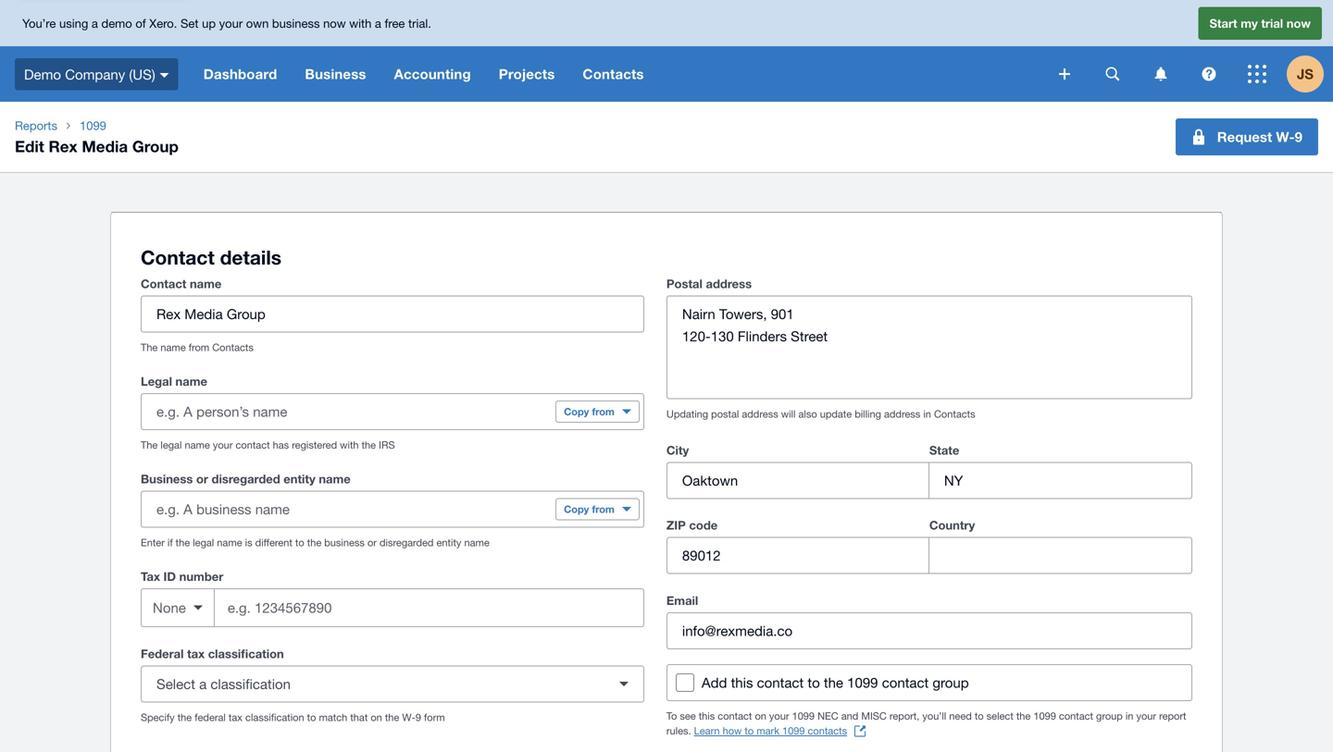 Task type: locate. For each thing, give the bounding box(es) containing it.
media
[[82, 137, 128, 156]]

1 vertical spatial legal
[[193, 537, 214, 549]]

1 vertical spatial or
[[368, 537, 377, 549]]

0 vertical spatial the
[[141, 342, 158, 354]]

0 vertical spatial group
[[667, 439, 1192, 500]]

select
[[156, 676, 195, 693]]

the inside to see this contact on your 1099 nec and misc report, you'll need to select the 1099 contact group in your report rules.
[[1017, 711, 1031, 723]]

from
[[189, 342, 209, 354], [592, 406, 615, 418], [592, 504, 615, 516]]

or down business or disregarded entity name field
[[368, 537, 377, 549]]

name left is
[[217, 537, 242, 549]]

0 vertical spatial this
[[731, 675, 753, 691]]

business or disregarded entity name
[[141, 472, 351, 487]]

federal tax classification
[[141, 647, 284, 662]]

updating postal address will also update billing address in contacts
[[667, 408, 976, 420]]

1 horizontal spatial group
[[1096, 711, 1123, 723]]

copy from button left zip
[[556, 499, 640, 521]]

also
[[799, 408, 817, 420]]

1 horizontal spatial business
[[305, 66, 366, 82]]

entity down registered
[[284, 472, 316, 487]]

0 horizontal spatial legal
[[161, 439, 182, 451]]

0 vertical spatial contacts
[[583, 66, 644, 82]]

a left free
[[375, 16, 381, 30]]

this right add
[[731, 675, 753, 691]]

1 horizontal spatial business
[[324, 537, 365, 549]]

tax
[[187, 647, 205, 662], [229, 712, 243, 724]]

0 horizontal spatial disregarded
[[212, 472, 280, 487]]

0 vertical spatial or
[[196, 472, 208, 487]]

9 inside button
[[1295, 129, 1303, 145]]

name up business or disregarded entity name field
[[319, 472, 351, 487]]

report,
[[890, 711, 920, 723]]

0 vertical spatial disregarded
[[212, 472, 280, 487]]

the down the legal
[[141, 439, 158, 451]]

copy from button left updating
[[556, 401, 640, 423]]

contact for contact name
[[141, 277, 186, 291]]

copy
[[564, 406, 589, 418], [564, 504, 589, 516]]

0 vertical spatial business
[[305, 66, 366, 82]]

2 the from the top
[[141, 439, 158, 451]]

1 the from the top
[[141, 342, 158, 354]]

contacts inside popup button
[[583, 66, 644, 82]]

your up business or disregarded entity name
[[213, 439, 233, 451]]

0 vertical spatial copy
[[564, 406, 589, 418]]

copy from button
[[556, 401, 640, 423], [556, 499, 640, 521]]

1 vertical spatial disregarded
[[380, 537, 434, 549]]

or down the legal name your contact has registered with the irs
[[196, 472, 208, 487]]

1 vertical spatial contact
[[141, 277, 186, 291]]

the legal name your contact has registered with the irs
[[141, 439, 395, 451]]

2 group from the top
[[667, 514, 1192, 575]]

0 horizontal spatial this
[[699, 711, 715, 723]]

1 horizontal spatial legal
[[193, 537, 214, 549]]

classification inside popup button
[[211, 676, 291, 693]]

1 vertical spatial copy from
[[564, 504, 615, 516]]

2 vertical spatial classification
[[245, 712, 304, 724]]

mark
[[757, 726, 780, 738]]

contacts down contact name
[[212, 342, 254, 354]]

0 horizontal spatial contacts
[[212, 342, 254, 354]]

on right that
[[371, 712, 382, 724]]

group up email field
[[667, 514, 1192, 575]]

now right the trial
[[1287, 16, 1311, 30]]

learn how to mark 1099 contacts
[[694, 726, 847, 738]]

contact down contact details
[[141, 277, 186, 291]]

0 vertical spatial 9
[[1295, 129, 1303, 145]]

classification left "match"
[[245, 712, 304, 724]]

select a classification
[[156, 676, 291, 693]]

1 copy from from the top
[[564, 406, 615, 418]]

need
[[949, 711, 972, 723]]

0 horizontal spatial group
[[933, 675, 969, 691]]

group
[[667, 439, 1192, 500], [667, 514, 1192, 575]]

1 horizontal spatial 9
[[1295, 129, 1303, 145]]

1 copy from the top
[[564, 406, 589, 418]]

the up the legal
[[141, 342, 158, 354]]

1 vertical spatial classification
[[211, 676, 291, 693]]

in inside to see this contact on your 1099 nec and misc report, you'll need to select the 1099 contact group in your report rules.
[[1126, 711, 1134, 723]]

contact up contact name
[[141, 246, 215, 269]]

accounting button
[[380, 46, 485, 102]]

(us)
[[129, 66, 155, 82]]

contacts up state
[[934, 408, 976, 420]]

0 vertical spatial legal
[[161, 439, 182, 451]]

svg image inside 'demo company (us)' popup button
[[160, 73, 169, 78]]

classification
[[208, 647, 284, 662], [211, 676, 291, 693], [245, 712, 304, 724]]

projects button
[[485, 46, 569, 102]]

to right need
[[975, 711, 984, 723]]

2 copy from the top
[[564, 504, 589, 516]]

request
[[1217, 129, 1273, 145]]

accounting
[[394, 66, 471, 82]]

disregarded
[[212, 472, 280, 487], [380, 537, 434, 549]]

reports
[[15, 119, 57, 133]]

Legal name field
[[142, 394, 548, 430]]

2 copy from button from the top
[[556, 499, 640, 521]]

in left report at the bottom right
[[1126, 711, 1134, 723]]

your
[[219, 16, 243, 30], [213, 439, 233, 451], [769, 711, 789, 723], [1137, 711, 1157, 723]]

1 vertical spatial with
[[340, 439, 359, 451]]

the left irs
[[362, 439, 376, 451]]

group
[[933, 675, 969, 691], [1096, 711, 1123, 723]]

set
[[181, 16, 199, 30]]

svg image
[[1248, 65, 1267, 83], [1106, 67, 1120, 81], [1155, 67, 1167, 81]]

0 vertical spatial w-
[[1276, 129, 1295, 145]]

1 vertical spatial business
[[141, 472, 193, 487]]

state
[[930, 444, 960, 458]]

1099 left nec
[[792, 711, 815, 723]]

contact
[[236, 439, 270, 451], [757, 675, 804, 691], [882, 675, 929, 691], [718, 711, 752, 723], [1059, 711, 1094, 723]]

is
[[245, 537, 252, 549]]

js
[[1297, 66, 1314, 82]]

1 horizontal spatial or
[[368, 537, 377, 549]]

0 horizontal spatial now
[[323, 16, 346, 30]]

0 vertical spatial in
[[924, 408, 931, 420]]

2 now from the left
[[1287, 16, 1311, 30]]

classification down federal tax classification
[[211, 676, 291, 693]]

this
[[731, 675, 753, 691], [699, 711, 715, 723]]

1 horizontal spatial this
[[731, 675, 753, 691]]

business right own
[[272, 16, 320, 30]]

contact name
[[141, 277, 222, 291]]

ZIP code field
[[668, 538, 929, 574]]

business down business or disregarded entity name field
[[324, 537, 365, 549]]

2 vertical spatial from
[[592, 504, 615, 516]]

legal right if
[[193, 537, 214, 549]]

0 vertical spatial classification
[[208, 647, 284, 662]]

0 vertical spatial copy from
[[564, 406, 615, 418]]

a right using
[[92, 16, 98, 30]]

contact for contact details
[[141, 246, 215, 269]]

0 horizontal spatial in
[[924, 408, 931, 420]]

entity up tax id number field
[[437, 537, 462, 549]]

1 vertical spatial from
[[592, 406, 615, 418]]

you're using a demo of xero. set up your own business now with a free trial.
[[22, 16, 431, 30]]

your left report at the bottom right
[[1137, 711, 1157, 723]]

of
[[136, 16, 146, 30]]

will
[[781, 408, 796, 420]]

0 horizontal spatial business
[[272, 16, 320, 30]]

the right select
[[1017, 711, 1031, 723]]

0 vertical spatial contact
[[141, 246, 215, 269]]

disregarded down the legal name your contact has registered with the irs
[[212, 472, 280, 487]]

1 vertical spatial contacts
[[212, 342, 254, 354]]

1 horizontal spatial a
[[199, 676, 207, 693]]

0 vertical spatial copy from button
[[556, 401, 640, 423]]

0 horizontal spatial tax
[[187, 647, 205, 662]]

number
[[179, 570, 223, 584]]

demo company (us)
[[24, 66, 155, 82]]

classification up 'select a classification'
[[208, 647, 284, 662]]

on up mark
[[755, 711, 767, 723]]

1 group from the top
[[667, 439, 1192, 500]]

postal address
[[667, 277, 752, 291]]

copy from
[[564, 406, 615, 418], [564, 504, 615, 516]]

9 right request
[[1295, 129, 1303, 145]]

updating
[[667, 408, 708, 420]]

add this contact to the 1099 contact group
[[702, 675, 969, 691]]

1099 right select
[[1034, 711, 1056, 723]]

group left report at the bottom right
[[1096, 711, 1123, 723]]

0 horizontal spatial svg image
[[1106, 67, 1120, 81]]

Postal address text field
[[668, 297, 1192, 399]]

free
[[385, 16, 405, 30]]

9 left form
[[416, 712, 421, 724]]

1 vertical spatial group
[[1096, 711, 1123, 723]]

Contact name field
[[142, 297, 643, 332]]

in up state
[[924, 408, 931, 420]]

copy from for legal name
[[564, 406, 615, 418]]

classification for select a classification
[[211, 676, 291, 693]]

contact right select
[[1059, 711, 1094, 723]]

with left free
[[349, 16, 372, 30]]

contacts right projects
[[583, 66, 644, 82]]

contact
[[141, 246, 215, 269], [141, 277, 186, 291]]

to inside to see this contact on your 1099 nec and misc report, you'll need to select the 1099 contact group in your report rules.
[[975, 711, 984, 723]]

the right different
[[307, 537, 322, 549]]

how
[[723, 726, 742, 738]]

2 horizontal spatial contacts
[[934, 408, 976, 420]]

legal name
[[141, 375, 207, 389]]

1 horizontal spatial w-
[[1276, 129, 1295, 145]]

from for business or disregarded entity name
[[592, 504, 615, 516]]

now
[[323, 16, 346, 30], [1287, 16, 1311, 30]]

w- left form
[[402, 712, 416, 724]]

1 horizontal spatial contacts
[[583, 66, 644, 82]]

has
[[273, 439, 289, 451]]

1 horizontal spatial tax
[[229, 712, 243, 724]]

now up business popup button
[[323, 16, 346, 30]]

0 vertical spatial tax
[[187, 647, 205, 662]]

1 vertical spatial group
[[667, 514, 1192, 575]]

legal down legal name on the left
[[161, 439, 182, 451]]

name
[[190, 277, 222, 291], [161, 342, 186, 354], [176, 375, 207, 389], [185, 439, 210, 451], [319, 472, 351, 487], [217, 537, 242, 549], [464, 537, 490, 549]]

1 horizontal spatial now
[[1287, 16, 1311, 30]]

group up need
[[933, 675, 969, 691]]

0 vertical spatial entity
[[284, 472, 316, 487]]

Country field
[[930, 538, 1192, 574]]

business
[[272, 16, 320, 30], [324, 537, 365, 549]]

1 horizontal spatial in
[[1126, 711, 1134, 723]]

banner containing dashboard
[[0, 0, 1333, 102]]

my
[[1241, 16, 1258, 30]]

1 vertical spatial in
[[1126, 711, 1134, 723]]

svg image
[[1202, 67, 1216, 81], [1059, 69, 1070, 80], [160, 73, 169, 78]]

group
[[132, 137, 179, 156]]

that
[[350, 712, 368, 724]]

w- inside button
[[1276, 129, 1295, 145]]

group up country
[[667, 439, 1192, 500]]

1 vertical spatial copy
[[564, 504, 589, 516]]

2 horizontal spatial svg image
[[1202, 67, 1216, 81]]

0 horizontal spatial svg image
[[160, 73, 169, 78]]

2 contact from the top
[[141, 277, 186, 291]]

xero.
[[149, 16, 177, 30]]

and
[[842, 711, 859, 723]]

legal
[[161, 439, 182, 451], [193, 537, 214, 549]]

1 vertical spatial the
[[141, 439, 158, 451]]

1099 link
[[72, 117, 193, 135]]

business for business
[[305, 66, 366, 82]]

1 contact from the top
[[141, 246, 215, 269]]

to right different
[[295, 537, 304, 549]]

business inside popup button
[[305, 66, 366, 82]]

0 vertical spatial with
[[349, 16, 372, 30]]

name down the name from contacts
[[176, 375, 207, 389]]

0 vertical spatial group
[[933, 675, 969, 691]]

w- right request
[[1276, 129, 1295, 145]]

the name from contacts
[[141, 342, 254, 354]]

1 vertical spatial 9
[[416, 712, 421, 724]]

2 copy from from the top
[[564, 504, 615, 516]]

to see this contact on your 1099 nec and misc report, you'll need to select the 1099 contact group in your report rules.
[[667, 711, 1187, 738]]

contacts
[[808, 726, 847, 738]]

1099 up edit rex media group
[[80, 119, 106, 133]]

on inside to see this contact on your 1099 nec and misc report, you'll need to select the 1099 contact group in your report rules.
[[755, 711, 767, 723]]

learn how to mark 1099 contacts link
[[694, 726, 866, 738]]

start
[[1210, 16, 1238, 30]]

this up "learn"
[[699, 711, 715, 723]]

0 horizontal spatial w-
[[402, 712, 416, 724]]

or
[[196, 472, 208, 487], [368, 537, 377, 549]]

banner
[[0, 0, 1333, 102]]

1 vertical spatial copy from button
[[556, 499, 640, 521]]

0 horizontal spatial business
[[141, 472, 193, 487]]

1 horizontal spatial entity
[[437, 537, 462, 549]]

address
[[706, 277, 752, 291], [742, 408, 778, 420], [884, 408, 921, 420]]

on
[[755, 711, 767, 723], [371, 712, 382, 724]]

entity
[[284, 472, 316, 487], [437, 537, 462, 549]]

a right "select"
[[199, 676, 207, 693]]

with down legal name field
[[340, 439, 359, 451]]

1 horizontal spatial on
[[755, 711, 767, 723]]

1 copy from button from the top
[[556, 401, 640, 423]]

1 vertical spatial this
[[699, 711, 715, 723]]

disregarded down business or disregarded entity name field
[[380, 537, 434, 549]]



Task type: describe. For each thing, give the bounding box(es) containing it.
name down contact details
[[190, 277, 222, 291]]

1 horizontal spatial svg image
[[1155, 67, 1167, 81]]

own
[[246, 16, 269, 30]]

reports link
[[7, 117, 65, 135]]

copy for business or disregarded entity name
[[564, 504, 589, 516]]

Email field
[[668, 614, 1192, 649]]

you're
[[22, 16, 56, 30]]

enter if the legal name is different to the business or disregarded entity name
[[141, 537, 490, 549]]

up
[[202, 16, 216, 30]]

see
[[680, 711, 696, 723]]

copy for legal name
[[564, 406, 589, 418]]

to
[[667, 711, 677, 723]]

0 horizontal spatial entity
[[284, 472, 316, 487]]

rules.
[[667, 726, 691, 738]]

registered
[[292, 439, 337, 451]]

edit rex media group
[[15, 137, 179, 156]]

1099 up misc at the right bottom
[[847, 675, 878, 691]]

2 vertical spatial contacts
[[934, 408, 976, 420]]

0 horizontal spatial on
[[371, 712, 382, 724]]

using
[[59, 16, 88, 30]]

tax id number
[[141, 570, 223, 584]]

specify the federal tax classification to match that on the w-9 form
[[141, 712, 445, 724]]

1 vertical spatial w-
[[402, 712, 416, 724]]

demo company (us) button
[[0, 46, 190, 102]]

demo
[[101, 16, 132, 30]]

irs
[[379, 439, 395, 451]]

contacts button
[[569, 46, 658, 102]]

city
[[667, 444, 689, 458]]

business button
[[291, 46, 380, 102]]

a inside popup button
[[199, 676, 207, 693]]

projects
[[499, 66, 555, 82]]

request w-9
[[1217, 129, 1303, 145]]

1 vertical spatial business
[[324, 537, 365, 549]]

0 horizontal spatial or
[[196, 472, 208, 487]]

address right billing
[[884, 408, 921, 420]]

id
[[163, 570, 176, 584]]

federal
[[195, 712, 226, 724]]

match
[[319, 712, 348, 724]]

the for contact name
[[141, 342, 158, 354]]

code
[[689, 519, 718, 533]]

Nairn Towers, 901 120-130 Flinders Street field
[[667, 296, 1192, 400]]

to right "how"
[[745, 726, 754, 738]]

contact up report,
[[882, 675, 929, 691]]

the up nec
[[824, 675, 844, 691]]

tax
[[141, 570, 160, 584]]

zip
[[667, 519, 686, 533]]

1 vertical spatial tax
[[229, 712, 243, 724]]

group inside to see this contact on your 1099 nec and misc report, you'll need to select the 1099 contact group in your report rules.
[[1096, 711, 1123, 723]]

the left federal
[[178, 712, 192, 724]]

rex
[[49, 137, 77, 156]]

company
[[65, 66, 125, 82]]

none button
[[142, 590, 215, 627]]

City field
[[668, 463, 929, 499]]

postal
[[667, 277, 703, 291]]

State field
[[930, 463, 1192, 499]]

address left "will"
[[742, 408, 778, 420]]

email
[[667, 594, 698, 608]]

business for business or disregarded entity name
[[141, 472, 193, 487]]

your right up
[[219, 16, 243, 30]]

name up legal name on the left
[[161, 342, 186, 354]]

trial
[[1262, 16, 1284, 30]]

the for legal name
[[141, 439, 158, 451]]

group containing city
[[667, 439, 1192, 500]]

select
[[987, 711, 1014, 723]]

specify
[[141, 712, 175, 724]]

Business or disregarded entity name field
[[142, 492, 548, 527]]

0 vertical spatial business
[[272, 16, 320, 30]]

1 horizontal spatial svg image
[[1059, 69, 1070, 80]]

the right that
[[385, 712, 399, 724]]

1 vertical spatial entity
[[437, 537, 462, 549]]

update
[[820, 408, 852, 420]]

contact left 'has'
[[236, 439, 270, 451]]

contact up "how"
[[718, 711, 752, 723]]

js button
[[1287, 46, 1333, 102]]

trial.
[[408, 16, 431, 30]]

Tax ID number field
[[226, 591, 643, 626]]

1099 inside 1099 link
[[80, 119, 106, 133]]

misc
[[862, 711, 887, 723]]

name up tax id number field
[[464, 537, 490, 549]]

the right if
[[176, 537, 190, 549]]

this inside to see this contact on your 1099 nec and misc report, you'll need to select the 1099 contact group in your report rules.
[[699, 711, 715, 723]]

you'll
[[923, 711, 947, 723]]

to up nec
[[808, 675, 820, 691]]

legal
[[141, 375, 172, 389]]

1 now from the left
[[323, 16, 346, 30]]

learn
[[694, 726, 720, 738]]

add
[[702, 675, 727, 691]]

name up business or disregarded entity name
[[185, 439, 210, 451]]

to left "match"
[[307, 712, 316, 724]]

from for legal name
[[592, 406, 615, 418]]

edit
[[15, 137, 44, 156]]

select a classification button
[[141, 666, 644, 703]]

0 horizontal spatial a
[[92, 16, 98, 30]]

report
[[1159, 711, 1187, 723]]

0 horizontal spatial 9
[[416, 712, 421, 724]]

2 horizontal spatial svg image
[[1248, 65, 1267, 83]]

your up learn how to mark 1099 contacts link
[[769, 711, 789, 723]]

start my trial now
[[1210, 16, 1311, 30]]

2 horizontal spatial a
[[375, 16, 381, 30]]

dashboard link
[[190, 46, 291, 102]]

contact details
[[141, 246, 282, 269]]

0 vertical spatial from
[[189, 342, 209, 354]]

copy from button for business or disregarded entity name
[[556, 499, 640, 521]]

nec
[[818, 711, 839, 723]]

copy from for business or disregarded entity name
[[564, 504, 615, 516]]

request w-9 button
[[1176, 119, 1319, 156]]

form
[[424, 712, 445, 724]]

if
[[168, 537, 173, 549]]

address right postal
[[706, 277, 752, 291]]

none
[[153, 600, 186, 616]]

1 horizontal spatial disregarded
[[380, 537, 434, 549]]

group containing zip code
[[667, 514, 1192, 575]]

different
[[255, 537, 292, 549]]

classification for federal tax classification
[[208, 647, 284, 662]]

contact up learn how to mark 1099 contacts link
[[757, 675, 804, 691]]

billing
[[855, 408, 881, 420]]

zip code
[[667, 519, 718, 533]]

postal
[[711, 408, 739, 420]]

enter
[[141, 537, 165, 549]]

details
[[220, 246, 282, 269]]

dashboard
[[203, 66, 277, 82]]

federal
[[141, 647, 184, 662]]

copy from button for legal name
[[556, 401, 640, 423]]

1099 right mark
[[782, 726, 805, 738]]



Task type: vqa. For each thing, say whether or not it's contained in the screenshot.
Intro Banner body element
no



